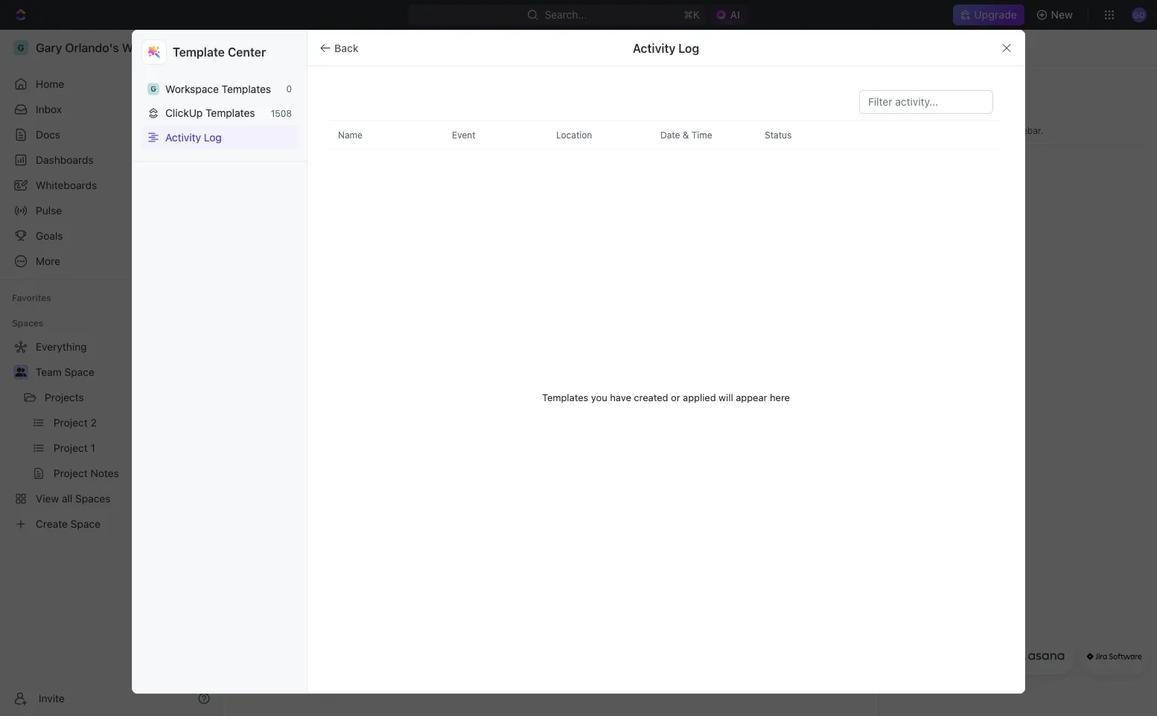 Task type: locate. For each thing, give the bounding box(es) containing it.
templates
[[222, 83, 271, 95], [206, 107, 255, 119]]

spaces inside sidebar navigation
[[12, 318, 43, 328]]

left
[[994, 125, 1008, 136]]

1 vertical spatial activity log
[[165, 131, 222, 143]]

search...
[[545, 9, 587, 21], [804, 137, 847, 150]]

all up the workspace templates
[[252, 41, 264, 54]]

time
[[692, 130, 712, 140]]

templates for clickup templates
[[206, 107, 255, 119]]

1 horizontal spatial activity
[[633, 41, 676, 55]]

1 horizontal spatial search...
[[804, 137, 847, 150]]

spaces right center
[[267, 41, 303, 54]]

0 vertical spatial log
[[679, 41, 699, 55]]

status column header
[[748, 121, 856, 149]]

1 vertical spatial all spaces
[[256, 99, 358, 123]]

activity log
[[633, 41, 699, 55], [165, 131, 222, 143]]

0 horizontal spatial activity log
[[165, 131, 222, 143]]

favorites button
[[6, 289, 57, 307]]

0
[[286, 84, 292, 94]]

activity log down ⌘k at right
[[633, 41, 699, 55]]

team space
[[36, 366, 94, 378]]

activity
[[633, 41, 676, 55], [165, 131, 201, 143]]

log down clickup templates
[[204, 131, 222, 143]]

location
[[556, 130, 592, 140]]

all down the workspace templates
[[256, 99, 281, 123]]

log down ⌘k at right
[[679, 41, 699, 55]]

pulse
[[36, 204, 62, 217]]

name
[[338, 130, 363, 140]]

sidebar navigation
[[0, 30, 223, 716]]

⌘k
[[684, 9, 700, 21]]

1 vertical spatial activity
[[165, 131, 201, 143]]

all
[[252, 41, 264, 54], [256, 99, 281, 123]]

location column header
[[540, 121, 647, 149]]

spaces
[[267, 41, 303, 54], [286, 99, 358, 123], [942, 104, 986, 120], [900, 125, 931, 136], [12, 318, 43, 328]]

visible
[[900, 104, 939, 120]]

1 horizontal spatial activity log
[[633, 41, 699, 55]]

projects
[[45, 391, 84, 404]]

activity log button
[[142, 125, 298, 149]]

date & time
[[661, 130, 712, 140]]

user group image
[[15, 368, 26, 377]]

back button
[[314, 36, 368, 60]]

clickup
[[165, 107, 203, 119]]

1 vertical spatial all
[[256, 99, 281, 123]]

1 horizontal spatial log
[[679, 41, 699, 55]]

1 vertical spatial search...
[[804, 137, 847, 150]]

0 vertical spatial all
[[252, 41, 264, 54]]

status
[[765, 130, 792, 140]]

new
[[1051, 9, 1073, 21]]

gary orlando's workspace, , element
[[147, 83, 159, 95]]

0 horizontal spatial activity
[[165, 131, 201, 143]]

tree containing team space
[[6, 335, 216, 536]]

0 vertical spatial activity log
[[633, 41, 699, 55]]

center
[[228, 45, 266, 59]]

1508
[[271, 108, 292, 118]]

your
[[973, 125, 991, 136]]

all spaces down 0
[[256, 99, 358, 123]]

spaces down visible
[[900, 125, 931, 136]]

sidebar.
[[1010, 125, 1044, 136]]

activity log down clickup
[[165, 131, 222, 143]]

row
[[436, 120, 1001, 150]]

tree
[[6, 335, 216, 536]]

1 vertical spatial templates
[[206, 107, 255, 119]]

inbox link
[[6, 98, 216, 121]]

docs link
[[6, 123, 216, 147]]

docs
[[36, 128, 60, 141]]

0 vertical spatial templates
[[222, 83, 271, 95]]

grid
[[331, 120, 1001, 675]]

name column header
[[331, 121, 439, 149]]

0 vertical spatial activity
[[633, 41, 676, 55]]

0 horizontal spatial log
[[204, 131, 222, 143]]

grid containing name
[[331, 120, 1001, 675]]

templates down center
[[222, 83, 271, 95]]

in
[[963, 125, 970, 136]]

1 vertical spatial log
[[204, 131, 222, 143]]

0 vertical spatial search...
[[545, 9, 587, 21]]

all spaces
[[252, 41, 303, 54], [256, 99, 358, 123]]

spaces down favorites
[[12, 318, 43, 328]]

back
[[334, 42, 359, 54]]

log
[[679, 41, 699, 55], [204, 131, 222, 143]]

all spaces up 0
[[252, 41, 303, 54]]

templates up activity log button
[[206, 107, 255, 119]]

whiteboards
[[36, 179, 97, 191]]

invite
[[39, 693, 65, 705]]

team
[[36, 366, 62, 378]]

team space link
[[36, 360, 213, 384]]



Task type: vqa. For each thing, say whether or not it's contained in the screenshot.
Log inside button
yes



Task type: describe. For each thing, give the bounding box(es) containing it.
template
[[173, 45, 225, 59]]

upgrade link
[[954, 4, 1025, 25]]

upgrade
[[974, 9, 1017, 21]]

home link
[[6, 72, 216, 96]]

date
[[661, 130, 680, 140]]

spaces up name
[[286, 99, 358, 123]]

spaces up the in
[[942, 104, 986, 120]]

goals
[[36, 230, 63, 242]]

0 horizontal spatial search...
[[545, 9, 587, 21]]

event column header
[[436, 121, 543, 149]]

templates for workspace templates
[[222, 83, 271, 95]]

whiteboards link
[[6, 174, 216, 197]]

visible spaces spaces shown in your left sidebar.
[[900, 104, 1044, 136]]

&
[[683, 130, 689, 140]]

0 vertical spatial all spaces
[[252, 41, 303, 54]]

template center
[[173, 45, 266, 59]]

space
[[64, 366, 94, 378]]

inbox
[[36, 103, 62, 115]]

event
[[452, 130, 476, 140]]

tree inside sidebar navigation
[[6, 335, 216, 536]]

home
[[36, 78, 64, 90]]

date & time column header
[[644, 121, 751, 149]]

clickup templates
[[165, 107, 255, 119]]

shown
[[933, 125, 960, 136]]

workspace
[[165, 83, 219, 95]]

log inside activity log button
[[204, 131, 222, 143]]

goals link
[[6, 224, 216, 248]]

projects link
[[45, 386, 174, 410]]

search... button
[[784, 132, 856, 156]]

Filter activity... text field
[[868, 91, 985, 113]]

search... inside button
[[804, 137, 847, 150]]

favorites
[[12, 293, 51, 303]]

g
[[151, 85, 156, 93]]

new button
[[1030, 3, 1082, 27]]

activity inside button
[[165, 131, 201, 143]]

pulse link
[[6, 199, 216, 223]]

dashboards link
[[6, 148, 216, 172]]

activity log inside button
[[165, 131, 222, 143]]

workspace templates
[[165, 83, 271, 95]]

dashboards
[[36, 154, 94, 166]]

row containing event
[[436, 120, 1001, 150]]



